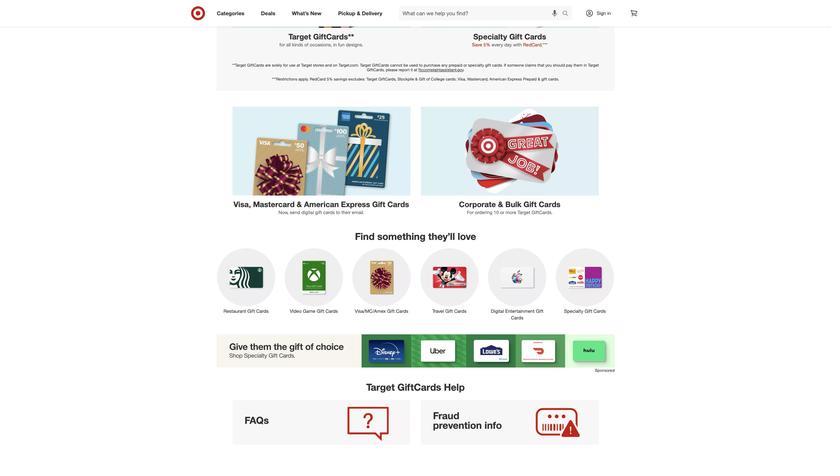 Task type: describe. For each thing, give the bounding box(es) containing it.
1 vertical spatial cards.
[[548, 77, 559, 82]]

fraud
[[433, 410, 460, 422]]

what's
[[292, 10, 309, 16]]

travel
[[432, 309, 444, 314]]

video game gift cards link
[[280, 247, 348, 315]]

and
[[325, 63, 332, 68]]

target inside 'target giftcards** for all kinds of occasions, in fun designs.'
[[289, 32, 311, 41]]

to inside visa, mastercard & american express gift cards now, send digital gift cards to their email.
[[336, 210, 340, 215]]

stockpile
[[398, 77, 414, 82]]

delivery
[[362, 10, 382, 16]]

5% inside specialty gift cards save 5% every day with redcard. ***
[[484, 42, 491, 47]]

categories link
[[211, 6, 253, 21]]

ordering
[[475, 210, 492, 215]]

deals link
[[255, 6, 284, 21]]

cannot
[[390, 63, 403, 68]]

search button
[[559, 6, 575, 22]]

redcard
[[310, 77, 326, 82]]

specialty gift cards link
[[551, 247, 619, 315]]

more
[[506, 210, 516, 215]]

target inside corporate & bulk gift cards for ordering 10 or more target giftcards.
[[518, 210, 530, 215]]

report
[[399, 67, 410, 72]]

every
[[492, 42, 503, 47]]

any
[[441, 63, 448, 68]]

& right stockpile
[[415, 77, 418, 82]]

visa/mc/amex gift cards link
[[348, 247, 416, 315]]

kinds
[[292, 42, 303, 47]]

with
[[513, 42, 522, 47]]

purchase
[[424, 63, 440, 68]]

in inside 'target giftcards** for all kinds of occasions, in fun designs.'
[[333, 42, 337, 47]]

specialty for specialty gift cards save 5% every day with redcard. ***
[[473, 32, 507, 41]]

to inside **target giftcards are solely for use at target stores and on target.com. target giftcards cannot be used to purchase any prepaid or specialty gift cards. if someone claims that you should pay them in target giftcards, please report it at
[[419, 63, 423, 68]]

they'll
[[428, 231, 455, 243]]

their
[[342, 210, 351, 215]]

***restrictions apply. redcard 5% savings excludes: target giftcards, stockpile & gift of college cards; visa, mastercard, american express prepaid & gift cards.
[[272, 77, 559, 82]]

please
[[386, 67, 398, 72]]

new
[[310, 10, 322, 16]]

cards inside specialty gift cards save 5% every day with redcard. ***
[[525, 32, 546, 41]]

cards inside digital entertainment gift cards
[[511, 315, 524, 321]]

visa/mc/amex gift cards
[[355, 309, 408, 314]]

prevention
[[433, 420, 482, 432]]

what's new link
[[286, 6, 330, 21]]

occasions,
[[310, 42, 332, 47]]

.
[[463, 67, 464, 72]]

faqs link
[[227, 395, 416, 449]]

corporate
[[459, 200, 496, 209]]

giftcards, inside **target giftcards are solely for use at target stores and on target.com. target giftcards cannot be used to purchase any prepaid or specialty gift cards. if someone claims that you should pay them in target giftcards, please report it at
[[367, 67, 385, 72]]

if
[[504, 63, 506, 68]]

specialty for specialty gift cards
[[564, 309, 584, 314]]

for
[[467, 210, 474, 215]]

target giftcards** for all kinds of occasions, in fun designs.
[[279, 32, 363, 47]]

of inside 'target giftcards** for all kinds of occasions, in fun designs.'
[[305, 42, 309, 47]]

faqs
[[245, 415, 269, 427]]

2 horizontal spatial in
[[607, 10, 611, 16]]

or inside **target giftcards are solely for use at target stores and on target.com. target giftcards cannot be used to purchase any prepaid or specialty gift cards. if someone claims that you should pay them in target giftcards, please report it at
[[464, 63, 467, 68]]

giftcards**
[[313, 32, 354, 41]]

gift inside corporate & bulk gift cards for ordering 10 or more target giftcards.
[[524, 200, 537, 209]]

restaurant gift cards
[[224, 309, 269, 314]]

solely
[[272, 63, 282, 68]]

now,
[[279, 210, 289, 215]]

digital entertainment gift cards link
[[483, 247, 551, 322]]

save
[[472, 42, 482, 47]]

categories
[[217, 10, 244, 16]]

cards. inside **target giftcards are solely for use at target stores and on target.com. target giftcards cannot be used to purchase any prepaid or specialty gift cards. if someone claims that you should pay them in target giftcards, please report it at
[[492, 63, 503, 68]]

entertainment
[[505, 309, 535, 314]]

use
[[289, 63, 296, 68]]

fun
[[338, 42, 345, 47]]

should
[[553, 63, 565, 68]]

target.com.
[[339, 63, 359, 68]]

or inside corporate & bulk gift cards for ordering 10 or more target giftcards.
[[500, 210, 504, 215]]

it
[[411, 67, 413, 72]]

bulk
[[505, 200, 522, 209]]

cards
[[323, 210, 335, 215]]

1 horizontal spatial american
[[490, 77, 507, 82]]

apply.
[[299, 77, 309, 82]]

gift inside digital entertainment gift cards
[[536, 309, 544, 314]]

them
[[574, 63, 583, 68]]

info
[[485, 420, 502, 432]]

on
[[333, 63, 338, 68]]

travel gift cards link
[[416, 247, 483, 315]]

1 vertical spatial 5%
[[327, 77, 333, 82]]

used
[[409, 63, 418, 68]]

advertisement region
[[217, 335, 615, 368]]

gift inside specialty gift cards save 5% every day with redcard. ***
[[509, 32, 523, 41]]

someone
[[507, 63, 524, 68]]

0 vertical spatial express
[[508, 77, 522, 82]]

***restrictions
[[272, 77, 297, 82]]

cards inside corporate & bulk gift cards for ordering 10 or more target giftcards.
[[539, 200, 561, 209]]

fraud prevention info
[[433, 410, 502, 432]]

visa, mastercard & american express gift cards now, send digital gift cards to their email.
[[234, 200, 409, 215]]

are
[[265, 63, 271, 68]]



Task type: locate. For each thing, give the bounding box(es) containing it.
5% right save
[[484, 42, 491, 47]]

or right prepaid
[[464, 63, 467, 68]]

digital
[[491, 309, 504, 314]]

0 horizontal spatial or
[[464, 63, 467, 68]]

0 vertical spatial in
[[607, 10, 611, 16]]

in
[[607, 10, 611, 16], [333, 42, 337, 47], [584, 63, 587, 68]]

0 vertical spatial of
[[305, 42, 309, 47]]

giftcards.
[[532, 210, 553, 215]]

1 vertical spatial specialty
[[564, 309, 584, 314]]

1 horizontal spatial in
[[584, 63, 587, 68]]

0 vertical spatial 5%
[[484, 42, 491, 47]]

send
[[290, 210, 300, 215]]

2 vertical spatial gift
[[315, 210, 322, 215]]

giftcards for **target
[[247, 63, 264, 68]]

gift
[[485, 63, 491, 68], [542, 77, 547, 82], [315, 210, 322, 215]]

& right pickup
[[357, 10, 361, 16]]

1 horizontal spatial gift
[[485, 63, 491, 68]]

gift inside restaurant gift cards link
[[247, 309, 255, 314]]

gift inside "travel gift cards" 'link'
[[445, 309, 453, 314]]

2 horizontal spatial gift
[[542, 77, 547, 82]]

pickup & delivery
[[338, 10, 382, 16]]

of
[[305, 42, 309, 47], [426, 77, 430, 82]]

0 horizontal spatial express
[[341, 200, 370, 209]]

1 vertical spatial giftcards,
[[379, 77, 397, 82]]

visa, inside visa, mastercard & american express gift cards now, send digital gift cards to their email.
[[234, 200, 251, 209]]

stores
[[313, 63, 324, 68]]

to left their
[[336, 210, 340, 215]]

designs.
[[346, 42, 363, 47]]

corporate & bulk gift cards for ordering 10 or more target giftcards.
[[459, 200, 561, 215]]

0 vertical spatial for
[[279, 42, 285, 47]]

email.
[[352, 210, 364, 215]]

& up 10 at the top right of the page
[[498, 200, 503, 209]]

& up send
[[297, 200, 302, 209]]

express down someone
[[508, 77, 522, 82]]

or right 10 at the top right of the page
[[500, 210, 504, 215]]

all
[[286, 42, 291, 47]]

for inside **target giftcards are solely for use at target stores and on target.com. target giftcards cannot be used to purchase any prepaid or specialty gift cards. if someone claims that you should pay them in target giftcards, please report it at
[[283, 63, 288, 68]]

0 horizontal spatial cards.
[[492, 63, 503, 68]]

**target
[[232, 63, 246, 68]]

**target giftcards are solely for use at target stores and on target.com. target giftcards cannot be used to purchase any prepaid or specialty gift cards. if someone claims that you should pay them in target giftcards, please report it at
[[232, 63, 599, 72]]

restaurant gift cards link
[[212, 247, 280, 315]]

cards inside visa, mastercard & american express gift cards now, send digital gift cards to their email.
[[388, 200, 409, 209]]

for left 'use'
[[283, 63, 288, 68]]

savings
[[334, 77, 347, 82]]

at right it on the left top of the page
[[414, 67, 417, 72]]

excludes:
[[348, 77, 365, 82]]

giftcards, left please
[[367, 67, 385, 72]]

restaurant
[[224, 309, 246, 314]]

1 horizontal spatial cards.
[[548, 77, 559, 82]]

0 horizontal spatial specialty
[[473, 32, 507, 41]]

cards.
[[492, 63, 503, 68], [548, 77, 559, 82]]

ftccomplaintassistant.gov .
[[419, 67, 464, 72]]

0 horizontal spatial visa,
[[234, 200, 251, 209]]

express up the email.
[[341, 200, 370, 209]]

digital
[[302, 210, 314, 215]]

0 horizontal spatial giftcards
[[247, 63, 264, 68]]

in left fun
[[333, 42, 337, 47]]

deals
[[261, 10, 275, 16]]

& right prepaid
[[538, 77, 540, 82]]

sign in link
[[580, 6, 621, 21]]

american down if
[[490, 77, 507, 82]]

prepaid
[[523, 77, 537, 82]]

travel gift cards
[[432, 309, 467, 314]]

5% left savings
[[327, 77, 333, 82]]

prepaid
[[449, 63, 462, 68]]

1 vertical spatial to
[[336, 210, 340, 215]]

gift left cards
[[315, 210, 322, 215]]

gift inside specialty gift cards 'link'
[[585, 309, 592, 314]]

1 vertical spatial american
[[304, 200, 339, 209]]

& inside corporate & bulk gift cards for ordering 10 or more target giftcards.
[[498, 200, 503, 209]]

of left college
[[426, 77, 430, 82]]

at right 'use'
[[297, 63, 300, 68]]

you
[[546, 63, 552, 68]]

find
[[355, 231, 375, 243]]

&
[[357, 10, 361, 16], [415, 77, 418, 82], [538, 77, 540, 82], [297, 200, 302, 209], [498, 200, 503, 209]]

0 vertical spatial gift
[[485, 63, 491, 68]]

& inside visa, mastercard & american express gift cards now, send digital gift cards to their email.
[[297, 200, 302, 209]]

0 vertical spatial visa,
[[458, 77, 466, 82]]

2 horizontal spatial giftcards
[[398, 382, 441, 394]]

video
[[290, 309, 302, 314]]

0 vertical spatial american
[[490, 77, 507, 82]]

1 horizontal spatial 5%
[[484, 42, 491, 47]]

digital entertainment gift cards
[[491, 309, 544, 321]]

redcard.
[[523, 42, 543, 47]]

1 horizontal spatial to
[[419, 63, 423, 68]]

0 vertical spatial giftcards,
[[367, 67, 385, 72]]

0 horizontal spatial 5%
[[327, 77, 333, 82]]

0 vertical spatial cards.
[[492, 63, 503, 68]]

american up cards
[[304, 200, 339, 209]]

college
[[431, 77, 445, 82]]

visa,
[[458, 77, 466, 82], [234, 200, 251, 209]]

1 horizontal spatial visa,
[[458, 77, 466, 82]]

gift inside visa, mastercard & american express gift cards now, send digital gift cards to their email.
[[315, 210, 322, 215]]

1 vertical spatial for
[[283, 63, 288, 68]]

What can we help you find? suggestions appear below search field
[[399, 6, 564, 21]]

to right used
[[419, 63, 423, 68]]

2 vertical spatial in
[[584, 63, 587, 68]]

gift inside visa/mc/amex gift cards link
[[387, 309, 395, 314]]

gift inside video game gift cards link
[[317, 309, 324, 314]]

0 vertical spatial specialty
[[473, 32, 507, 41]]

find something they'll love
[[355, 231, 476, 243]]

love
[[458, 231, 476, 243]]

day
[[505, 42, 512, 47]]

pay
[[566, 63, 573, 68]]

in right sign
[[607, 10, 611, 16]]

american
[[490, 77, 507, 82], [304, 200, 339, 209]]

target giftcards help
[[366, 382, 465, 394]]

specialty gift cards
[[564, 309, 606, 314]]

express
[[508, 77, 522, 82], [341, 200, 370, 209]]

giftcards for target
[[398, 382, 441, 394]]

specialty inside specialty gift cards save 5% every day with redcard. ***
[[473, 32, 507, 41]]

for
[[279, 42, 285, 47], [283, 63, 288, 68]]

0 horizontal spatial to
[[336, 210, 340, 215]]

gift inside **target giftcards are solely for use at target stores and on target.com. target giftcards cannot be used to purchase any prepaid or specialty gift cards. if someone claims that you should pay them in target giftcards, please report it at
[[485, 63, 491, 68]]

& inside pickup & delivery link
[[357, 10, 361, 16]]

visa, down . at the right top of page
[[458, 77, 466, 82]]

0 horizontal spatial gift
[[315, 210, 322, 215]]

gift right prepaid
[[542, 77, 547, 82]]

ftccomplaintassistant.gov link
[[419, 67, 463, 72]]

american inside visa, mastercard & american express gift cards now, send digital gift cards to their email.
[[304, 200, 339, 209]]

search
[[559, 10, 575, 17]]

***
[[543, 42, 548, 47]]

sign in
[[597, 10, 611, 16]]

mastercard,
[[467, 77, 489, 82]]

game
[[303, 309, 316, 314]]

giftcards, down please
[[379, 77, 397, 82]]

express inside visa, mastercard & american express gift cards now, send digital gift cards to their email.
[[341, 200, 370, 209]]

giftcards
[[247, 63, 264, 68], [372, 63, 389, 68], [398, 382, 441, 394]]

1 horizontal spatial specialty
[[564, 309, 584, 314]]

cards. down you
[[548, 77, 559, 82]]

gift inside visa, mastercard & american express gift cards now, send digital gift cards to their email.
[[372, 200, 385, 209]]

1 horizontal spatial or
[[500, 210, 504, 215]]

1 vertical spatial or
[[500, 210, 504, 215]]

1 horizontal spatial express
[[508, 77, 522, 82]]

specialty gift cards save 5% every day with redcard. ***
[[472, 32, 548, 47]]

10
[[494, 210, 499, 215]]

1 vertical spatial in
[[333, 42, 337, 47]]

1 horizontal spatial giftcards
[[372, 63, 389, 68]]

for inside 'target giftcards** for all kinds of occasions, in fun designs.'
[[279, 42, 285, 47]]

something
[[377, 231, 426, 243]]

0 horizontal spatial of
[[305, 42, 309, 47]]

0 vertical spatial or
[[464, 63, 467, 68]]

for left all
[[279, 42, 285, 47]]

or
[[464, 63, 467, 68], [500, 210, 504, 215]]

pickup
[[338, 10, 355, 16]]

specialty inside 'link'
[[564, 309, 584, 314]]

be
[[404, 63, 408, 68]]

in right the them
[[584, 63, 587, 68]]

1 horizontal spatial at
[[414, 67, 417, 72]]

visa, left mastercard
[[234, 200, 251, 209]]

in inside **target giftcards are solely for use at target stores and on target.com. target giftcards cannot be used to purchase any prepaid or specialty gift cards. if someone claims that you should pay them in target giftcards, please report it at
[[584, 63, 587, 68]]

0 horizontal spatial at
[[297, 63, 300, 68]]

0 vertical spatial to
[[419, 63, 423, 68]]

5%
[[484, 42, 491, 47], [327, 77, 333, 82]]

cards. left if
[[492, 63, 503, 68]]

1 horizontal spatial of
[[426, 77, 430, 82]]

1 vertical spatial visa,
[[234, 200, 251, 209]]

specialty
[[473, 32, 507, 41], [564, 309, 584, 314]]

sponsored
[[595, 368, 615, 373]]

of right 'kinds'
[[305, 42, 309, 47]]

1 vertical spatial express
[[341, 200, 370, 209]]

1 vertical spatial of
[[426, 77, 430, 82]]

0 horizontal spatial american
[[304, 200, 339, 209]]

cards;
[[446, 77, 457, 82]]

0 horizontal spatial in
[[333, 42, 337, 47]]

gift right specialty
[[485, 63, 491, 68]]

target
[[289, 32, 311, 41], [301, 63, 312, 68], [360, 63, 371, 68], [588, 63, 599, 68], [367, 77, 377, 82], [518, 210, 530, 215], [366, 382, 395, 394]]

1 vertical spatial gift
[[542, 77, 547, 82]]

cards
[[525, 32, 546, 41], [388, 200, 409, 209], [539, 200, 561, 209], [256, 309, 269, 314], [326, 309, 338, 314], [396, 309, 408, 314], [454, 309, 467, 314], [594, 309, 606, 314], [511, 315, 524, 321]]

that
[[538, 63, 545, 68]]

help
[[444, 382, 465, 394]]



Task type: vqa. For each thing, say whether or not it's contained in the screenshot.
TALL
no



